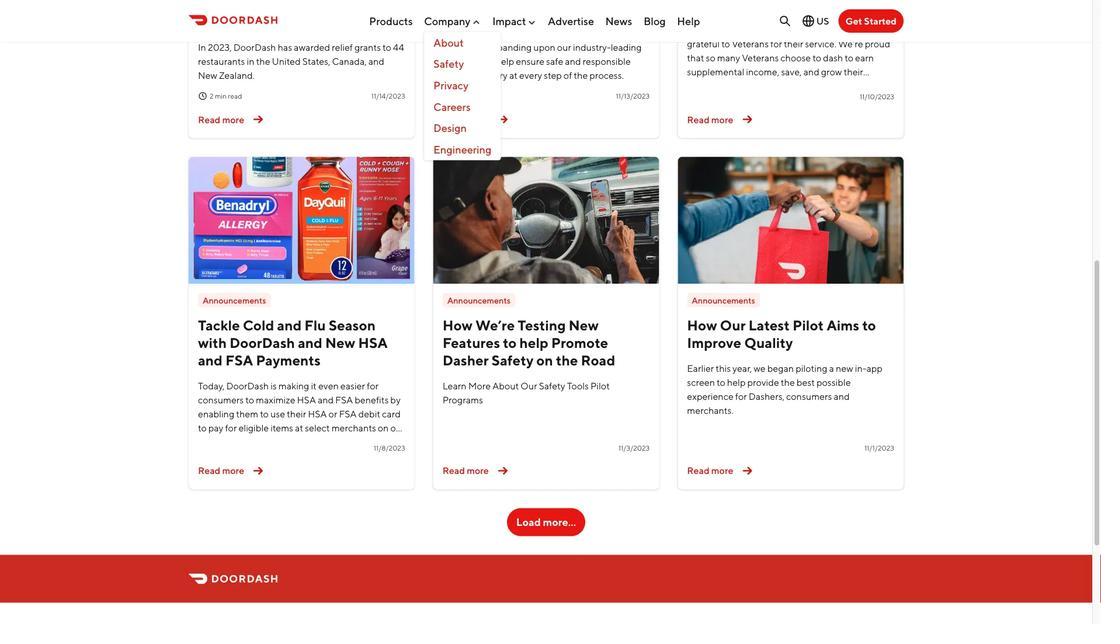 Task type: vqa. For each thing, say whether or not it's contained in the screenshot.
top at
yes



Task type: locate. For each thing, give the bounding box(es) containing it.
0 horizontal spatial help
[[496, 56, 514, 67]]

safety left 'tools'
[[539, 381, 565, 392]]

1 vertical spatial hsa
[[297, 395, 316, 406]]

at inside today, doordash is making it even easier for consumers to maximize hsa and fsa benefits by enabling them to use their hsa or fsa debit card to pay for eligible items at select merchants on our marketplace.
[[295, 423, 303, 434]]

at left every
[[509, 70, 518, 81]]

our up safe on the top
[[557, 42, 571, 53]]

1 horizontal spatial on
[[537, 353, 553, 369]]

restaurants
[[198, 56, 245, 67]]

get started button
[[839, 9, 904, 33]]

doordash up in
[[234, 42, 276, 53]]

1 horizontal spatial their
[[784, 38, 803, 49]]

relief
[[332, 42, 353, 53]]

about down company
[[434, 36, 464, 49]]

how up features
[[443, 317, 473, 334]]

2 right time line icon
[[210, 92, 214, 100]]

maximize
[[256, 395, 295, 406]]

help down testing
[[520, 335, 548, 352]]

about
[[434, 36, 464, 49], [493, 381, 519, 392]]

news link
[[606, 10, 632, 32]]

3 announcements link from the left
[[687, 294, 760, 308]]

income,
[[746, 66, 779, 77]]

0 horizontal spatial 2 min read
[[210, 92, 242, 100]]

states,
[[302, 56, 330, 67]]

veterans up income,
[[742, 52, 779, 63]]

0 horizontal spatial new
[[198, 70, 217, 81]]

1 horizontal spatial pilot
[[793, 318, 824, 334]]

1 horizontal spatial 2 min read
[[454, 92, 487, 100]]

1 vertical spatial about
[[493, 381, 519, 392]]

doordash inside tackle cold and flu season with doordash and new hsa and fsa payments
[[230, 335, 295, 352]]

announcements for our
[[692, 296, 755, 305]]

0 horizontal spatial consumers
[[198, 395, 244, 406]]

2 read from the left
[[473, 92, 487, 100]]

the down began
[[781, 377, 795, 388]]

making
[[279, 381, 309, 392]]

piloting
[[796, 363, 828, 374]]

announcements link up features
[[443, 294, 515, 308]]

new up "promote"
[[569, 317, 599, 334]]

their right use
[[287, 409, 306, 420]]

in
[[198, 42, 206, 53]]

for
[[771, 38, 782, 49], [367, 381, 379, 392], [735, 391, 747, 402], [225, 423, 237, 434]]

how up standards
[[443, 42, 462, 53]]

hsa down season
[[358, 335, 388, 352]]

safety up privacy
[[434, 58, 464, 70]]

1 horizontal spatial safety
[[492, 353, 534, 369]]

announcements link for cold
[[198, 294, 271, 308]]

announcements link up improve
[[687, 294, 760, 308]]

veterans down 'day'
[[732, 38, 769, 49]]

new inside tackle cold and flu season with doordash and new hsa and fsa payments
[[325, 335, 355, 352]]

new inside in 2023, doordash has awarded relief grants to 44 restaurants in the united states, canada, and new zealand.
[[198, 70, 217, 81]]

to up them
[[246, 395, 254, 406]]

or
[[329, 409, 337, 420]]

1 horizontal spatial year,
[[846, 24, 865, 35]]

tools
[[567, 381, 589, 392]]

and down flu
[[298, 335, 322, 352]]

1 vertical spatial on
[[378, 423, 389, 434]]

0 vertical spatial about
[[434, 36, 464, 49]]

expanding
[[488, 42, 532, 53]]

2 vertical spatial fsa
[[339, 409, 357, 420]]

1 vertical spatial help
[[520, 335, 548, 352]]

0 horizontal spatial we're
[[476, 317, 515, 334]]

fsa right or
[[339, 409, 357, 420]]

load
[[516, 516, 541, 529]]

2 vertical spatial new
[[325, 335, 355, 352]]

1 horizontal spatial min
[[460, 92, 471, 100]]

read for new
[[228, 92, 242, 100]]

1 horizontal spatial consumers
[[786, 391, 832, 402]]

awarded
[[294, 42, 330, 53]]

2 announcements from the left
[[447, 296, 511, 305]]

1 vertical spatial we're
[[476, 317, 515, 334]]

card
[[382, 409, 401, 420]]

announcements for we're
[[447, 296, 511, 305]]

to right features
[[503, 335, 517, 352]]

2 vertical spatial hsa
[[308, 409, 327, 420]]

to down service.
[[813, 52, 821, 63]]

on down testing
[[537, 353, 553, 369]]

consumers down best
[[786, 391, 832, 402]]

1 vertical spatial safety
[[492, 353, 534, 369]]

how inside how we're expanding upon our industry-leading standards to help ensure safe and responsible alcohol delivery at every step of the process.
[[443, 42, 462, 53]]

read more
[[198, 114, 244, 125], [443, 114, 489, 125], [687, 114, 733, 125], [198, 466, 244, 477], [443, 466, 489, 477], [687, 466, 733, 477]]

pilot left aims
[[793, 318, 824, 334]]

pilot
[[793, 318, 824, 334], [591, 381, 610, 392]]

how inside the how our latest pilot aims to improve quality
[[687, 318, 717, 334]]

fsa down easier
[[335, 395, 353, 406]]

for left dashers,
[[735, 391, 747, 402]]

doordash health image
[[189, 157, 415, 284]]

for up choose
[[771, 38, 782, 49]]

1 vertical spatial year,
[[733, 363, 752, 374]]

pilot inside learn more about our safety tools pilot programs
[[591, 381, 610, 392]]

to up delivery
[[485, 56, 494, 67]]

0 horizontal spatial announcements link
[[198, 294, 271, 308]]

our
[[720, 318, 746, 334], [521, 381, 537, 392]]

save,
[[781, 66, 802, 77]]

read for 11/3/2023
[[443, 466, 465, 477]]

ensure
[[516, 56, 545, 67]]

0 horizontal spatial their
[[287, 409, 306, 420]]

hsa down it at the left bottom of the page
[[297, 395, 316, 406]]

to right aims
[[862, 318, 876, 334]]

2 vertical spatial their
[[287, 409, 306, 420]]

2 min read up careers
[[454, 92, 487, 100]]

2 for in 2023, doordash has awarded relief grants to 44 restaurants in the united states, canada, and new zealand.
[[210, 92, 214, 100]]

for inside the "this veterans day and throughout the year, we're grateful to veterans for their service. we're proud that so many veterans choose to dash to earn supplemental income, save, and grow their financial futures."
[[771, 38, 782, 49]]

the right in
[[256, 56, 270, 67]]

how for how our latest pilot aims to improve quality
[[687, 318, 717, 334]]

year, left we're
[[846, 24, 865, 35]]

announcements for cold
[[203, 296, 266, 305]]

and inside earlier this year, we began piloting a new in-app screen to help provide the best possible experience for dashers, consumers and merchants.
[[834, 391, 850, 402]]

to down this
[[717, 377, 725, 388]]

design
[[434, 122, 467, 134]]

more for 11/1/2023
[[711, 466, 733, 477]]

and up of
[[565, 56, 581, 67]]

at inside how we're expanding upon our industry-leading standards to help ensure safe and responsible alcohol delivery at every step of the process.
[[509, 70, 518, 81]]

announcements link up tackle
[[198, 294, 271, 308]]

the right of
[[574, 70, 588, 81]]

1 horizontal spatial new
[[325, 335, 355, 352]]

we're
[[464, 42, 486, 53]]

their up choose
[[784, 38, 803, 49]]

about right more
[[493, 381, 519, 392]]

11/8/2023
[[374, 444, 405, 452]]

1 horizontal spatial our
[[557, 42, 571, 53]]

1 vertical spatial at
[[295, 423, 303, 434]]

our inside the how our latest pilot aims to improve quality
[[720, 318, 746, 334]]

the
[[830, 24, 844, 35], [256, 56, 270, 67], [574, 70, 588, 81], [556, 353, 578, 369], [781, 377, 795, 388]]

3 announcements from the left
[[692, 296, 755, 305]]

app
[[867, 363, 883, 374]]

how inside how we're testing new features to help promote dasher safety on the road
[[443, 317, 473, 334]]

new down restaurants
[[198, 70, 217, 81]]

announcements link for we're
[[443, 294, 515, 308]]

on
[[537, 353, 553, 369], [378, 423, 389, 434]]

easier
[[341, 381, 365, 392]]

0 horizontal spatial our
[[521, 381, 537, 392]]

to inside in 2023, doordash has awarded relief grants to 44 restaurants in the united states, canada, and new zealand.
[[383, 42, 391, 53]]

0 horizontal spatial safety
[[434, 58, 464, 70]]

1 horizontal spatial help
[[520, 335, 548, 352]]

1 horizontal spatial announcements link
[[443, 294, 515, 308]]

tackle
[[198, 317, 240, 334]]

time line image
[[198, 92, 207, 101]]

1 vertical spatial our
[[391, 423, 405, 434]]

1 vertical spatial our
[[521, 381, 537, 392]]

0 vertical spatial at
[[509, 70, 518, 81]]

and inside how we're expanding upon our industry-leading standards to help ensure safe and responsible alcohol delivery at every step of the process.
[[565, 56, 581, 67]]

to inside earlier this year, we began piloting a new in-app screen to help provide the best possible experience for dashers, consumers and merchants.
[[717, 377, 725, 388]]

0 vertical spatial safety
[[434, 58, 464, 70]]

impact link
[[493, 10, 537, 32]]

1 announcements link from the left
[[198, 294, 271, 308]]

1 vertical spatial their
[[844, 66, 863, 77]]

and down with
[[198, 353, 223, 369]]

0 vertical spatial doordash
[[234, 42, 276, 53]]

even
[[318, 381, 339, 392]]

11/1/2023
[[865, 444, 894, 452]]

safety inside learn more about our safety tools pilot programs
[[539, 381, 565, 392]]

1 2 from the left
[[210, 92, 214, 100]]

how up improve
[[687, 318, 717, 334]]

0 horizontal spatial on
[[378, 423, 389, 434]]

their down earn
[[844, 66, 863, 77]]

1 vertical spatial pilot
[[591, 381, 610, 392]]

year, left we
[[733, 363, 752, 374]]

2 min from the left
[[460, 92, 471, 100]]

2023,
[[208, 42, 232, 53]]

enabling
[[198, 409, 234, 420]]

help down this
[[727, 377, 746, 388]]

1 2 min read from the left
[[210, 92, 242, 100]]

at right 'items'
[[295, 423, 303, 434]]

in-
[[855, 363, 867, 374]]

0 vertical spatial veterans
[[706, 24, 743, 35]]

0 vertical spatial hsa
[[358, 335, 388, 352]]

and inside in 2023, doordash has awarded relief grants to 44 restaurants in the united states, canada, and new zealand.
[[369, 56, 384, 67]]

on down card
[[378, 423, 389, 434]]

we're
[[867, 24, 890, 35]]

0 horizontal spatial min
[[215, 92, 227, 100]]

consumers up enabling
[[198, 395, 244, 406]]

0 horizontal spatial about
[[434, 36, 464, 49]]

how our latest pilot aims to improve quality
[[687, 318, 876, 352]]

2 right time line image
[[454, 92, 458, 100]]

privacy
[[434, 79, 469, 92]]

how for how we're expanding upon our industry-leading standards to help ensure safe and responsible alcohol delivery at every step of the process.
[[443, 42, 462, 53]]

our down card
[[391, 423, 405, 434]]

new down season
[[325, 335, 355, 352]]

0 vertical spatial pilot
[[793, 318, 824, 334]]

announcements link
[[198, 294, 271, 308], [443, 294, 515, 308], [687, 294, 760, 308]]

learn more about our safety tools pilot programs
[[443, 381, 610, 406]]

44
[[393, 42, 404, 53]]

1 vertical spatial doordash
[[230, 335, 295, 352]]

announcements up improve
[[692, 296, 755, 305]]

season
[[329, 317, 376, 334]]

more
[[222, 114, 244, 125], [467, 114, 489, 125], [711, 114, 733, 125], [222, 466, 244, 477], [467, 466, 489, 477], [711, 466, 733, 477]]

2 horizontal spatial new
[[569, 317, 599, 334]]

our inside today, doordash is making it even easier for consumers to maximize hsa and fsa benefits by enabling them to use their hsa or fsa debit card to pay for eligible items at select merchants on our marketplace.
[[391, 423, 405, 434]]

1 vertical spatial new
[[569, 317, 599, 334]]

safety up learn more about our safety tools pilot programs
[[492, 353, 534, 369]]

process.
[[590, 70, 624, 81]]

1 horizontal spatial announcements
[[447, 296, 511, 305]]

doordash down cold
[[230, 335, 295, 352]]

2 vertical spatial help
[[727, 377, 746, 388]]

2 2 min read from the left
[[454, 92, 487, 100]]

alcohol
[[443, 70, 473, 81]]

1 horizontal spatial at
[[509, 70, 518, 81]]

we're up features
[[476, 317, 515, 334]]

at
[[509, 70, 518, 81], [295, 423, 303, 434]]

0 horizontal spatial at
[[295, 423, 303, 434]]

help down the expanding
[[496, 56, 514, 67]]

we're up earn
[[838, 38, 863, 49]]

fsa down with
[[225, 353, 253, 369]]

2 horizontal spatial help
[[727, 377, 746, 388]]

to
[[722, 38, 730, 49], [383, 42, 391, 53], [813, 52, 821, 63], [845, 52, 854, 63], [485, 56, 494, 67], [862, 318, 876, 334], [503, 335, 517, 352], [717, 377, 725, 388], [246, 395, 254, 406], [260, 409, 269, 420], [198, 423, 207, 434]]

0 horizontal spatial year,
[[733, 363, 752, 374]]

promote
[[551, 335, 608, 352]]

the down "promote"
[[556, 353, 578, 369]]

2 min read right time line icon
[[210, 92, 242, 100]]

day
[[744, 24, 761, 35]]

2 vertical spatial doordash
[[226, 381, 269, 392]]

0 horizontal spatial read
[[228, 92, 242, 100]]

2 announcements link from the left
[[443, 294, 515, 308]]

1 announcements from the left
[[203, 296, 266, 305]]

to left earn
[[845, 52, 854, 63]]

min right time line icon
[[215, 92, 227, 100]]

our
[[557, 42, 571, 53], [391, 423, 405, 434]]

0 horizontal spatial 2
[[210, 92, 214, 100]]

arrow right image
[[249, 110, 268, 129], [494, 110, 512, 129], [738, 110, 757, 129], [249, 462, 268, 481], [494, 462, 512, 481]]

consumers
[[786, 391, 832, 402], [198, 395, 244, 406]]

new
[[198, 70, 217, 81], [569, 317, 599, 334], [325, 335, 355, 352]]

announcements up tackle
[[203, 296, 266, 305]]

year, inside earlier this year, we began piloting a new in-app screen to help provide the best possible experience for dashers, consumers and merchants.
[[733, 363, 752, 374]]

doordash left is
[[226, 381, 269, 392]]

2 min read
[[210, 92, 242, 100], [454, 92, 487, 100]]

1 read from the left
[[228, 92, 242, 100]]

pilot right 'tools'
[[591, 381, 610, 392]]

to left 44
[[383, 42, 391, 53]]

new
[[836, 363, 853, 374]]

0 horizontal spatial announcements
[[203, 296, 266, 305]]

service.
[[805, 38, 837, 49]]

help
[[496, 56, 514, 67], [520, 335, 548, 352], [727, 377, 746, 388]]

read
[[228, 92, 242, 100], [473, 92, 487, 100]]

today, doordash is making it even easier for consumers to maximize hsa and fsa benefits by enabling them to use their hsa or fsa debit card to pay for eligible items at select merchants on our marketplace.
[[198, 381, 405, 448]]

to inside how we're testing new features to help promote dasher safety on the road
[[503, 335, 517, 352]]

to left pay
[[198, 423, 207, 434]]

2 horizontal spatial announcements
[[692, 296, 755, 305]]

2 2 from the left
[[454, 92, 458, 100]]

1 vertical spatial fsa
[[335, 395, 353, 406]]

dasher
[[443, 353, 489, 369]]

doordash inside today, doordash is making it even easier for consumers to maximize hsa and fsa benefits by enabling them to use their hsa or fsa debit card to pay for eligible items at select merchants on our marketplace.
[[226, 381, 269, 392]]

and down possible
[[834, 391, 850, 402]]

2 vertical spatial safety
[[539, 381, 565, 392]]

0 horizontal spatial pilot
[[591, 381, 610, 392]]

1 horizontal spatial read
[[473, 92, 487, 100]]

read down zealand.
[[228, 92, 242, 100]]

merchants.
[[687, 405, 734, 416]]

engineering link
[[424, 139, 501, 160]]

hsa up select
[[308, 409, 327, 420]]

year, inside the "this veterans day and throughout the year, we're grateful to veterans for their service. we're proud that so many veterans choose to dash to earn supplemental income, save, and grow their financial futures."
[[846, 24, 865, 35]]

for right pay
[[225, 423, 237, 434]]

0 vertical spatial on
[[537, 353, 553, 369]]

and down the even at bottom left
[[318, 395, 334, 406]]

doordash inside in 2023, doordash has awarded relief grants to 44 restaurants in the united states, canada, and new zealand.
[[234, 42, 276, 53]]

1 horizontal spatial 2
[[454, 92, 458, 100]]

0 vertical spatial our
[[720, 318, 746, 334]]

throughout
[[780, 24, 828, 35]]

0 vertical spatial we're
[[838, 38, 863, 49]]

veterans up the grateful
[[706, 24, 743, 35]]

announcements up features
[[447, 296, 511, 305]]

the right "us"
[[830, 24, 844, 35]]

news
[[606, 15, 632, 27]]

we're inside the "this veterans day and throughout the year, we're grateful to veterans for their service. we're proud that so many veterans choose to dash to earn supplemental income, save, and grow their financial futures."
[[838, 38, 863, 49]]

1 horizontal spatial about
[[493, 381, 519, 392]]

0 vertical spatial year,
[[846, 24, 865, 35]]

min up careers
[[460, 92, 471, 100]]

consumers inside earlier this year, we began piloting a new in-app screen to help provide the best possible experience for dashers, consumers and merchants.
[[786, 391, 832, 402]]

2 horizontal spatial announcements link
[[687, 294, 760, 308]]

grants
[[355, 42, 381, 53]]

0 vertical spatial help
[[496, 56, 514, 67]]

read down delivery
[[473, 92, 487, 100]]

their inside today, doordash is making it even easier for consumers to maximize hsa and fsa benefits by enabling them to use their hsa or fsa debit card to pay for eligible items at select merchants on our marketplace.
[[287, 409, 306, 420]]

1 min from the left
[[215, 92, 227, 100]]

0 vertical spatial our
[[557, 42, 571, 53]]

0 vertical spatial new
[[198, 70, 217, 81]]

11/13/2023
[[616, 92, 650, 100]]

and inside today, doordash is making it even easier for consumers to maximize hsa and fsa benefits by enabling them to use their hsa or fsa debit card to pay for eligible items at select merchants on our marketplace.
[[318, 395, 334, 406]]

1 horizontal spatial we're
[[838, 38, 863, 49]]

with
[[198, 335, 227, 352]]

we're inside how we're testing new features to help promote dasher safety on the road
[[476, 317, 515, 334]]

2 horizontal spatial safety
[[539, 381, 565, 392]]

the inside in 2023, doordash has awarded relief grants to 44 restaurants in the united states, canada, and new zealand.
[[256, 56, 270, 67]]

and down 'grants'
[[369, 56, 384, 67]]

0 horizontal spatial our
[[391, 423, 405, 434]]

2
[[210, 92, 214, 100], [454, 92, 458, 100]]

our up improve
[[720, 318, 746, 334]]

united
[[272, 56, 301, 67]]

our down how we're testing new features to help promote dasher safety on the road at the bottom
[[521, 381, 537, 392]]

0 vertical spatial fsa
[[225, 353, 253, 369]]

pay
[[208, 423, 223, 434]]

1 horizontal spatial our
[[720, 318, 746, 334]]



Task type: describe. For each thing, give the bounding box(es) containing it.
2 min read for in 2023, doordash has awarded relief grants to 44 restaurants in the united states, canada, and new zealand.
[[210, 92, 242, 100]]

safety inside how we're testing new features to help promote dasher safety on the road
[[492, 353, 534, 369]]

features
[[443, 335, 500, 352]]

upon
[[534, 42, 555, 53]]

arrow right image
[[738, 462, 757, 481]]

11/10/2023
[[860, 93, 894, 101]]

hsa inside tackle cold and flu season with doordash and new hsa and fsa payments
[[358, 335, 388, 352]]

financial
[[687, 80, 722, 91]]

0 vertical spatial their
[[784, 38, 803, 49]]

the inside how we're expanding upon our industry-leading standards to help ensure safe and responsible alcohol delivery at every step of the process.
[[574, 70, 588, 81]]

advertise
[[548, 15, 594, 27]]

cold
[[243, 317, 274, 334]]

road
[[581, 353, 615, 369]]

provide
[[747, 377, 779, 388]]

and left flu
[[277, 317, 302, 334]]

every
[[519, 70, 542, 81]]

grateful
[[687, 38, 720, 49]]

so
[[706, 52, 716, 63]]

and right save,
[[804, 66, 820, 77]]

flu
[[305, 317, 326, 334]]

read for 11/8/2023
[[198, 466, 220, 477]]

time line image
[[443, 92, 452, 101]]

of
[[564, 70, 572, 81]]

2 vertical spatial veterans
[[742, 52, 779, 63]]

how for how we're testing new features to help promote dasher safety on the road
[[443, 317, 473, 334]]

the inside the "this veterans day and throughout the year, we're grateful to veterans for their service. we're proud that so many veterans choose to dash to earn supplemental income, save, and grow their financial futures."
[[830, 24, 844, 35]]

the inside how we're testing new features to help promote dasher safety on the road
[[556, 353, 578, 369]]

pilot inside the how our latest pilot aims to improve quality
[[793, 318, 824, 334]]

11/3/2023
[[619, 444, 650, 452]]

careers
[[434, 100, 471, 113]]

globe line image
[[801, 14, 815, 28]]

merchants
[[332, 423, 376, 434]]

for up benefits
[[367, 381, 379, 392]]

improve
[[687, 335, 741, 352]]

about inside learn more about our safety tools pilot programs
[[493, 381, 519, 392]]

to left use
[[260, 409, 269, 420]]

2 min read for how we're expanding upon our industry-leading standards to help ensure safe and responsible alcohol delivery at every step of the process.
[[454, 92, 487, 100]]

announcements link for our
[[687, 294, 760, 308]]

quality
[[744, 335, 793, 352]]

help inside earlier this year, we began piloting a new in-app screen to help provide the best possible experience for dashers, consumers and merchants.
[[727, 377, 746, 388]]

min for in 2023, doordash has awarded relief grants to 44 restaurants in the united states, canada, and new zealand.
[[215, 92, 227, 100]]

the inside earlier this year, we began piloting a new in-app screen to help provide the best possible experience for dashers, consumers and merchants.
[[781, 377, 795, 388]]

today,
[[198, 381, 225, 392]]

tackle cold and flu season with doordash and new hsa and fsa payments
[[198, 317, 388, 369]]

proud
[[865, 38, 890, 49]]

in
[[247, 56, 254, 67]]

dx dash car image
[[433, 157, 659, 284]]

more for 11/3/2023
[[467, 466, 489, 477]]

to up many at the top right of page
[[722, 38, 730, 49]]

zealand.
[[219, 70, 255, 81]]

safe
[[546, 56, 563, 67]]

read for at
[[473, 92, 487, 100]]

earlier
[[687, 363, 714, 374]]

began
[[768, 363, 794, 374]]

more for 11/10/2023
[[711, 114, 733, 125]]

a
[[829, 363, 834, 374]]

in 2023, doordash has awarded relief grants to 44 restaurants in the united states, canada, and new zealand.
[[198, 42, 404, 81]]

delivery
[[475, 70, 508, 81]]

person handing bag to customer image
[[678, 157, 904, 284]]

items
[[271, 423, 293, 434]]

has
[[278, 42, 292, 53]]

11/14/2023
[[371, 92, 405, 100]]

latest
[[749, 318, 790, 334]]

our inside learn more about our safety tools pilot programs
[[521, 381, 537, 392]]

payments
[[256, 353, 321, 369]]

products link
[[369, 10, 413, 32]]

fsa inside tackle cold and flu season with doordash and new hsa and fsa payments
[[225, 353, 253, 369]]

possible
[[817, 377, 851, 388]]

arrow right image for every
[[494, 110, 512, 129]]

read more for 11/8/2023
[[198, 466, 244, 477]]

get started
[[846, 15, 897, 27]]

new inside how we're testing new features to help promote dasher safety on the road
[[569, 317, 599, 334]]

help inside how we're testing new features to help promote dasher safety on the road
[[520, 335, 548, 352]]

for inside earlier this year, we began piloting a new in-app screen to help provide the best possible experience for dashers, consumers and merchants.
[[735, 391, 747, 402]]

dash
[[823, 52, 843, 63]]

2 for how we're expanding upon our industry-leading standards to help ensure safe and responsible alcohol delivery at every step of the process.
[[454, 92, 458, 100]]

impact
[[493, 15, 526, 27]]

this
[[687, 24, 704, 35]]

load more... button
[[507, 509, 586, 537]]

debit
[[358, 409, 380, 420]]

aims
[[827, 318, 860, 334]]

standards
[[443, 56, 484, 67]]

more for 11/8/2023
[[222, 466, 244, 477]]

design link
[[424, 118, 501, 139]]

products
[[369, 15, 413, 27]]

testing
[[518, 317, 566, 334]]

blog
[[644, 15, 666, 27]]

read for 11/1/2023
[[687, 466, 710, 477]]

responsible
[[583, 56, 631, 67]]

marketplace.
[[198, 437, 252, 448]]

us
[[817, 15, 829, 27]]

help inside how we're expanding upon our industry-leading standards to help ensure safe and responsible alcohol delivery at every step of the process.
[[496, 56, 514, 67]]

1 vertical spatial veterans
[[732, 38, 769, 49]]

load more...
[[516, 516, 576, 529]]

we
[[754, 363, 766, 374]]

benefits
[[355, 395, 389, 406]]

how we're testing new features to help promote dasher safety on the road
[[443, 317, 615, 369]]

by
[[390, 395, 401, 406]]

read more for 11/1/2023
[[687, 466, 733, 477]]

consumers inside today, doordash is making it even easier for consumers to maximize hsa and fsa benefits by enabling them to use their hsa or fsa debit card to pay for eligible items at select merchants on our marketplace.
[[198, 395, 244, 406]]

on inside today, doordash is making it even easier for consumers to maximize hsa and fsa benefits by enabling them to use their hsa or fsa debit card to pay for eligible items at select merchants on our marketplace.
[[378, 423, 389, 434]]

about link
[[424, 32, 501, 53]]

arrow right image for so
[[738, 110, 757, 129]]

supplemental
[[687, 66, 744, 77]]

it
[[311, 381, 317, 392]]

our inside how we're expanding upon our industry-leading standards to help ensure safe and responsible alcohol delivery at every step of the process.
[[557, 42, 571, 53]]

advertise link
[[548, 10, 594, 32]]

and right 'day'
[[763, 24, 779, 35]]

2 horizontal spatial their
[[844, 66, 863, 77]]

more...
[[543, 516, 576, 529]]

arrow right image for zealand.
[[249, 110, 268, 129]]

them
[[236, 409, 258, 420]]

learn
[[443, 381, 467, 392]]

this veterans day and throughout the year, we're grateful to veterans for their service. we're proud that so many veterans choose to dash to earn supplemental income, save, and grow their financial futures.
[[687, 24, 890, 91]]

read more for 11/3/2023
[[443, 466, 489, 477]]

started
[[864, 15, 897, 27]]

company
[[424, 15, 471, 27]]

programs
[[443, 395, 483, 406]]

engineering
[[434, 143, 492, 156]]

read for 11/10/2023
[[687, 114, 710, 125]]

select
[[305, 423, 330, 434]]

to inside how we're expanding upon our industry-leading standards to help ensure safe and responsible alcohol delivery at every step of the process.
[[485, 56, 494, 67]]

leading
[[611, 42, 642, 53]]

canada,
[[332, 56, 367, 67]]

many
[[717, 52, 740, 63]]

how we're expanding upon our industry-leading standards to help ensure safe and responsible alcohol delivery at every step of the process.
[[443, 42, 642, 81]]

on inside how we're testing new features to help promote dasher safety on the road
[[537, 353, 553, 369]]

this
[[716, 363, 731, 374]]

min for how we're expanding upon our industry-leading standards to help ensure safe and responsible alcohol delivery at every step of the process.
[[460, 92, 471, 100]]

read more for 11/10/2023
[[687, 114, 733, 125]]

help link
[[677, 10, 700, 32]]

to inside the how our latest pilot aims to improve quality
[[862, 318, 876, 334]]



